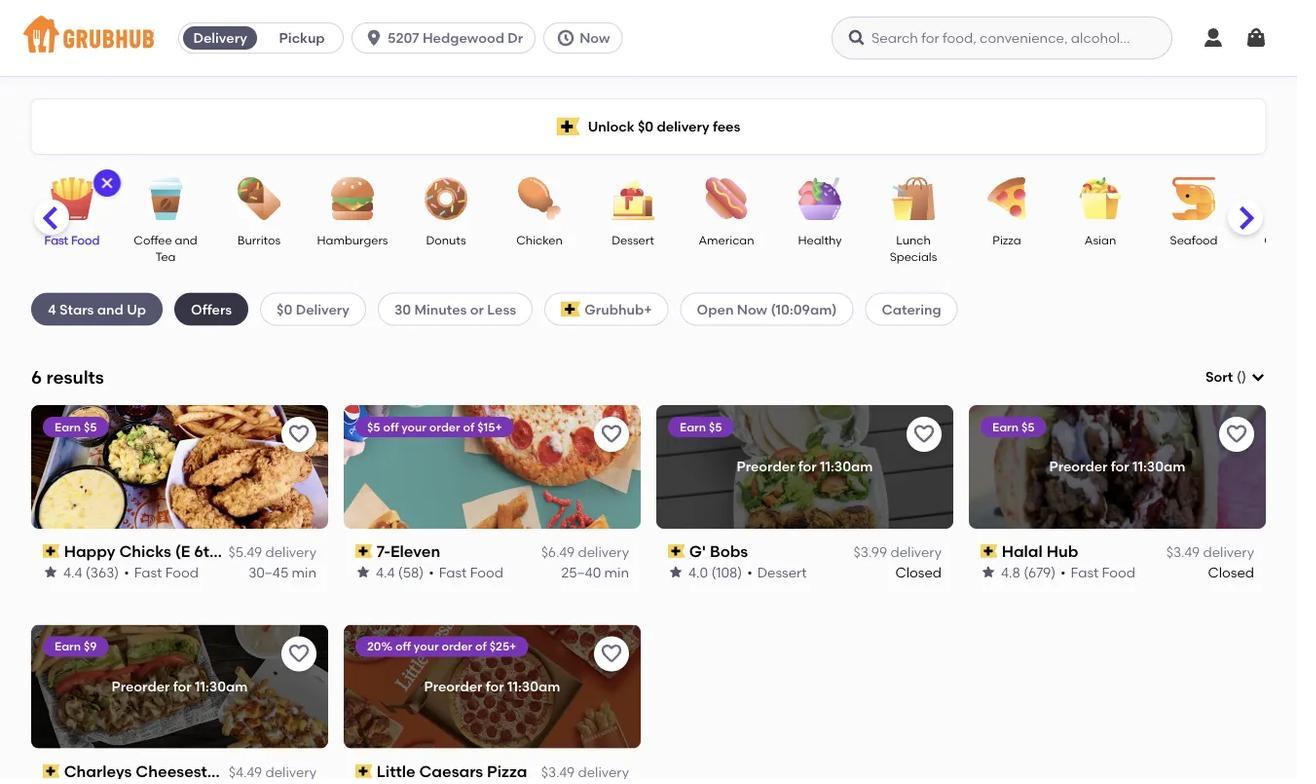 Task type: describe. For each thing, give the bounding box(es) containing it.
hamburgers image
[[318, 177, 387, 220]]

2 $5 from the left
[[367, 420, 380, 434]]

off for $5
[[383, 420, 399, 434]]

$3.99 delivery
[[854, 544, 942, 561]]

grubhub plus flag logo image for grubhub+
[[561, 301, 581, 317]]

earn $5 for g'
[[680, 420, 722, 434]]

(108)
[[711, 564, 742, 580]]

your for 20%
[[414, 640, 439, 654]]

save this restaurant image for happy chicks (e 6th st) -
[[287, 422, 311, 446]]

food for happy
[[165, 564, 199, 580]]

(58)
[[398, 564, 424, 580]]

(
[[1237, 369, 1242, 385]]

now inside now button
[[580, 30, 610, 46]]

• fast food for chicks
[[124, 564, 199, 580]]

subscription pass image
[[355, 545, 373, 558]]

save this restaurant button for happy chicks (e 6th st) -
[[281, 417, 317, 452]]

order for $25+
[[442, 640, 473, 654]]

american
[[699, 233, 754, 247]]

up
[[127, 301, 146, 317]]

eleven
[[391, 542, 440, 561]]

$5.49 delivery
[[228, 544, 317, 561]]

delivery for 7-eleven
[[578, 544, 629, 561]]

Search for food, convenience, alcohol... search field
[[832, 17, 1173, 59]]

earn $9
[[55, 640, 97, 654]]

4.4 for happy
[[63, 564, 82, 580]]

4.8
[[1001, 564, 1021, 580]]

subscription pass image for halal hub
[[981, 545, 998, 558]]

sort ( )
[[1206, 369, 1247, 385]]

now button
[[544, 22, 631, 54]]

4
[[48, 301, 56, 317]]

chicken image
[[505, 177, 574, 220]]

$9
[[84, 640, 97, 654]]

$6.49 delivery
[[541, 544, 629, 561]]

seafood image
[[1160, 177, 1228, 220]]

7-eleven
[[377, 542, 440, 561]]

$6.49
[[541, 544, 575, 561]]

closed for g' bobs
[[896, 564, 942, 580]]

lunch specials image
[[879, 177, 948, 220]]

star icon image for g' bobs
[[668, 564, 684, 580]]

delivery left the fees at top right
[[657, 118, 710, 135]]

asian
[[1085, 233, 1116, 247]]

4 stars and up
[[48, 301, 146, 317]]

fast food image
[[38, 177, 106, 220]]

grubhub plus flag logo image for unlock $0 delivery fees
[[557, 117, 580, 136]]

hub
[[1047, 542, 1078, 561]]

(10:09am)
[[771, 301, 837, 317]]

$5 for happy
[[84, 420, 97, 434]]

coffee
[[134, 233, 172, 247]]

fast for happy chicks (e 6th st) -
[[134, 564, 162, 580]]

stars
[[59, 301, 94, 317]]

donuts
[[426, 233, 466, 247]]

catering
[[882, 301, 942, 317]]

fast for halal hub
[[1071, 564, 1099, 580]]

4.4 for 7-
[[376, 564, 395, 580]]

)
[[1242, 369, 1247, 385]]

chicks
[[119, 542, 171, 561]]

and inside coffee and tea
[[175, 233, 197, 247]]

svg image inside 5207 hedgewood dr button
[[364, 28, 384, 48]]

your for $5
[[402, 420, 427, 434]]

• fast food for eleven
[[429, 564, 504, 580]]

save this restaurant image for g' bobs
[[913, 422, 936, 446]]

specials
[[890, 250, 937, 264]]

save this restaurant image for 7-eleven
[[600, 422, 623, 446]]

7-eleven logo image
[[344, 405, 641, 529]]

burritos
[[237, 233, 281, 247]]

coffee and tea
[[134, 233, 197, 264]]

(363)
[[86, 564, 119, 580]]

30–45
[[249, 564, 289, 580]]

6th
[[194, 542, 219, 561]]

2 horizontal spatial svg image
[[1251, 369, 1266, 385]]

hamburgers
[[317, 233, 388, 247]]

5207 hedgewood dr
[[388, 30, 523, 46]]

$25+
[[490, 640, 516, 654]]

1 horizontal spatial delivery
[[296, 301, 350, 317]]

pizza
[[993, 233, 1021, 247]]

open
[[697, 301, 734, 317]]

seafood
[[1170, 233, 1218, 247]]

4.0 (108)
[[689, 564, 742, 580]]

min for 7-eleven
[[604, 564, 629, 580]]

20%
[[367, 640, 393, 654]]

of for $15+
[[463, 420, 475, 434]]

star icon image for 7-eleven
[[355, 564, 371, 580]]

-
[[248, 542, 255, 561]]

5207 hedgewood dr button
[[352, 22, 544, 54]]

6
[[31, 366, 42, 388]]

st)
[[223, 542, 244, 561]]

1 horizontal spatial svg image
[[847, 28, 867, 48]]

minutes
[[414, 301, 467, 317]]

0 vertical spatial dessert
[[612, 233, 654, 247]]

30–45 min
[[249, 564, 317, 580]]

6 results
[[31, 366, 104, 388]]

lunch
[[896, 233, 931, 247]]

delivery inside delivery button
[[193, 30, 247, 46]]

food for 7-
[[470, 564, 504, 580]]

save this restaurant image for halal hub
[[1225, 422, 1249, 446]]

none field containing sort
[[1206, 367, 1266, 387]]

4.4 (58)
[[376, 564, 424, 580]]

$3.49 delivery
[[1167, 544, 1254, 561]]

donuts image
[[412, 177, 480, 220]]

tea
[[155, 250, 176, 264]]

less
[[487, 301, 516, 317]]

star icon image for happy chicks (e 6th st) -
[[43, 564, 58, 580]]

fees
[[713, 118, 741, 135]]

halal
[[1002, 542, 1043, 561]]

happy chicks (e 6th st) -  logo image
[[31, 405, 328, 529]]

pickup button
[[261, 22, 343, 54]]

0 horizontal spatial $0
[[277, 301, 292, 317]]

star icon image for halal hub
[[981, 564, 996, 580]]



Task type: vqa. For each thing, say whether or not it's contained in the screenshot.
field containing Sort
yes



Task type: locate. For each thing, give the bounding box(es) containing it.
earn for halal hub
[[992, 420, 1019, 434]]

your right the 20%
[[414, 640, 439, 654]]

3 star icon image from the left
[[668, 564, 684, 580]]

delivery right $3.99
[[891, 544, 942, 561]]

4.4 down happy
[[63, 564, 82, 580]]

1 horizontal spatial now
[[737, 301, 768, 317]]

1 vertical spatial grubhub plus flag logo image
[[561, 301, 581, 317]]

30
[[394, 301, 411, 317]]

1 min from the left
[[292, 564, 317, 580]]

None field
[[1206, 367, 1266, 387]]

$3.99
[[854, 544, 887, 561]]

sort
[[1206, 369, 1233, 385]]

delivery up 25–40 min
[[578, 544, 629, 561]]

earn
[[55, 420, 81, 434], [680, 420, 706, 434], [992, 420, 1019, 434], [55, 640, 81, 654]]

fast down fast food image
[[44, 233, 68, 247]]

min for happy chicks (e 6th st) -
[[292, 564, 317, 580]]

0 vertical spatial of
[[463, 420, 475, 434]]

• right (108)
[[747, 564, 753, 580]]

• fast food for hub
[[1061, 564, 1136, 580]]

subscription pass image
[[43, 545, 60, 558], [668, 545, 685, 558], [981, 545, 998, 558], [43, 765, 60, 778], [355, 765, 373, 778]]

0 horizontal spatial earn $5
[[55, 420, 97, 434]]

food right the (58)
[[470, 564, 504, 580]]

of left '$15+'
[[463, 420, 475, 434]]

$5 off your order of $15+
[[367, 420, 502, 434]]

hedgewood
[[423, 30, 504, 46]]

0 vertical spatial delivery
[[193, 30, 247, 46]]

pickup
[[279, 30, 325, 46]]

$5
[[84, 420, 97, 434], [367, 420, 380, 434], [709, 420, 722, 434], [1022, 420, 1035, 434]]

star icon image
[[43, 564, 58, 580], [355, 564, 371, 580], [668, 564, 684, 580], [981, 564, 996, 580]]

main navigation navigation
[[0, 0, 1297, 76]]

delivery down hamburgers
[[296, 301, 350, 317]]

$5 for halal
[[1022, 420, 1035, 434]]

$15+
[[477, 420, 502, 434]]

1 horizontal spatial min
[[604, 564, 629, 580]]

1 horizontal spatial • fast food
[[429, 564, 504, 580]]

2 horizontal spatial • fast food
[[1061, 564, 1136, 580]]

dessert right (108)
[[758, 564, 807, 580]]

30 minutes or less
[[394, 301, 516, 317]]

healthy image
[[786, 177, 854, 220]]

off for 20%
[[395, 640, 411, 654]]

closed down the $3.49 delivery
[[1208, 564, 1254, 580]]

bobs
[[710, 542, 748, 561]]

1 • fast food from the left
[[124, 564, 199, 580]]

3 • from the left
[[747, 564, 753, 580]]

fast right the (58)
[[439, 564, 467, 580]]

now right dr
[[580, 30, 610, 46]]

0 horizontal spatial svg image
[[364, 28, 384, 48]]

0 horizontal spatial • fast food
[[124, 564, 199, 580]]

$0 right unlock
[[638, 118, 654, 135]]

(e
[[175, 542, 190, 561]]

0 horizontal spatial now
[[580, 30, 610, 46]]

your
[[402, 420, 427, 434], [414, 640, 439, 654]]

lunch specials
[[890, 233, 937, 264]]

off
[[383, 420, 399, 434], [395, 640, 411, 654]]

food down (e at bottom left
[[165, 564, 199, 580]]

earn for happy chicks (e 6th st) -
[[55, 420, 81, 434]]

• fast food down happy chicks (e 6th st) -
[[124, 564, 199, 580]]

1 vertical spatial your
[[414, 640, 439, 654]]

20% off your order of $25+
[[367, 640, 516, 654]]

pizza image
[[973, 177, 1041, 220]]

min right 25–40
[[604, 564, 629, 580]]

dessert
[[612, 233, 654, 247], [758, 564, 807, 580]]

unlock
[[588, 118, 635, 135]]

4 $5 from the left
[[1022, 420, 1035, 434]]

order left the $25+
[[442, 640, 473, 654]]

1 vertical spatial off
[[395, 640, 411, 654]]

1 horizontal spatial earn $5
[[680, 420, 722, 434]]

0 vertical spatial order
[[429, 420, 460, 434]]

2 min from the left
[[604, 564, 629, 580]]

1 vertical spatial order
[[442, 640, 473, 654]]

chine
[[1265, 233, 1297, 247]]

• down 'hub'
[[1061, 564, 1066, 580]]

1 • from the left
[[124, 564, 129, 580]]

preorder for 11:30am
[[737, 458, 873, 475], [1049, 458, 1186, 475], [112, 678, 248, 695], [424, 678, 560, 695]]

0 vertical spatial off
[[383, 420, 399, 434]]

results
[[46, 366, 104, 388]]

svg image
[[364, 28, 384, 48], [847, 28, 867, 48], [1251, 369, 1266, 385]]

save this restaurant button for g' bobs
[[907, 417, 942, 452]]

healthy
[[798, 233, 842, 247]]

order left '$15+'
[[429, 420, 460, 434]]

0 horizontal spatial closed
[[896, 564, 942, 580]]

11:30am
[[820, 458, 873, 475], [1133, 458, 1186, 475], [195, 678, 248, 695], [508, 678, 560, 695]]

unlock $0 delivery fees
[[588, 118, 741, 135]]

• fast food down "eleven"
[[429, 564, 504, 580]]

1 horizontal spatial dessert
[[758, 564, 807, 580]]

preorder
[[737, 458, 795, 475], [1049, 458, 1108, 475], [112, 678, 170, 695], [424, 678, 483, 695]]

earn $5 for halal
[[992, 420, 1035, 434]]

0 vertical spatial your
[[402, 420, 427, 434]]

25–40
[[561, 564, 601, 580]]

order for $15+
[[429, 420, 460, 434]]

and up tea
[[175, 233, 197, 247]]

2 4.4 from the left
[[376, 564, 395, 580]]

7-
[[377, 542, 391, 561]]

4.0
[[689, 564, 708, 580]]

• right (363)
[[124, 564, 129, 580]]

1 earn $5 from the left
[[55, 420, 97, 434]]

grubhub plus flag logo image left unlock
[[557, 117, 580, 136]]

1 horizontal spatial and
[[175, 233, 197, 247]]

$0
[[638, 118, 654, 135], [277, 301, 292, 317]]

4.4 down the 7-
[[376, 564, 395, 580]]

star icon image left "4.0"
[[668, 564, 684, 580]]

2 earn $5 from the left
[[680, 420, 722, 434]]

1 vertical spatial $0
[[277, 301, 292, 317]]

$0 right offers
[[277, 301, 292, 317]]

svg image
[[1202, 26, 1225, 50], [1245, 26, 1268, 50], [556, 28, 576, 48], [99, 175, 115, 191]]

delivery button
[[179, 22, 261, 54]]

chicken
[[516, 233, 563, 247]]

offers
[[191, 301, 232, 317]]

2 • from the left
[[429, 564, 434, 580]]

subscription pass image for g' bobs
[[668, 545, 685, 558]]

delivery
[[657, 118, 710, 135], [265, 544, 317, 561], [578, 544, 629, 561], [891, 544, 942, 561], [1203, 544, 1254, 561]]

1 vertical spatial dessert
[[758, 564, 807, 580]]

fast for 7-eleven
[[439, 564, 467, 580]]

save this restaurant image
[[287, 422, 311, 446], [600, 422, 623, 446], [913, 422, 936, 446], [1225, 422, 1249, 446], [287, 642, 311, 666], [600, 642, 623, 666]]

(679)
[[1024, 564, 1056, 580]]

2 closed from the left
[[1208, 564, 1254, 580]]

1 4.4 from the left
[[63, 564, 82, 580]]

halal hub
[[1002, 542, 1078, 561]]

earn for g' bobs
[[680, 420, 706, 434]]

• for chicks
[[124, 564, 129, 580]]

fast down chicks at left
[[134, 564, 162, 580]]

food down fast food image
[[71, 233, 100, 247]]

grubhub+
[[585, 301, 652, 317]]

• fast food down 'hub'
[[1061, 564, 1136, 580]]

4.4 (363)
[[63, 564, 119, 580]]

happy
[[64, 542, 115, 561]]

grubhub plus flag logo image left "grubhub+" at the top of the page
[[561, 301, 581, 317]]

• dessert
[[747, 564, 807, 580]]

delivery
[[193, 30, 247, 46], [296, 301, 350, 317]]

1 horizontal spatial of
[[475, 640, 487, 654]]

save this restaurant button
[[281, 417, 317, 452], [594, 417, 629, 452], [907, 417, 942, 452], [1219, 417, 1254, 452], [281, 637, 317, 672], [594, 637, 629, 672]]

0 vertical spatial now
[[580, 30, 610, 46]]

and
[[175, 233, 197, 247], [97, 301, 124, 317]]

0 vertical spatial and
[[175, 233, 197, 247]]

earn $5 for happy
[[55, 420, 97, 434]]

1 vertical spatial now
[[737, 301, 768, 317]]

open now (10:09am)
[[697, 301, 837, 317]]

save this restaurant button for 7-eleven
[[594, 417, 629, 452]]

fast down 'hub'
[[1071, 564, 1099, 580]]

svg image inside now button
[[556, 28, 576, 48]]

for
[[798, 458, 817, 475], [1111, 458, 1130, 475], [173, 678, 192, 695], [486, 678, 504, 695]]

0 vertical spatial grubhub plus flag logo image
[[557, 117, 580, 136]]

1 $5 from the left
[[84, 420, 97, 434]]

star icon image left "4.8"
[[981, 564, 996, 580]]

of left the $25+
[[475, 640, 487, 654]]

3 $5 from the left
[[709, 420, 722, 434]]

•
[[124, 564, 129, 580], [429, 564, 434, 580], [747, 564, 753, 580], [1061, 564, 1066, 580]]

g'
[[689, 542, 706, 561]]

burritos image
[[225, 177, 293, 220]]

now
[[580, 30, 610, 46], [737, 301, 768, 317]]

of
[[463, 420, 475, 434], [475, 640, 487, 654]]

closed down $3.99 delivery
[[896, 564, 942, 580]]

asian image
[[1066, 177, 1135, 220]]

4.4
[[63, 564, 82, 580], [376, 564, 395, 580]]

• right the (58)
[[429, 564, 434, 580]]

save this restaurant button for halal hub
[[1219, 417, 1254, 452]]

4 star icon image from the left
[[981, 564, 996, 580]]

dr
[[508, 30, 523, 46]]

$5.49
[[228, 544, 262, 561]]

closed for halal hub
[[1208, 564, 1254, 580]]

$5 for g'
[[709, 420, 722, 434]]

min right 30–45 at the bottom left
[[292, 564, 317, 580]]

star icon image down subscription pass image
[[355, 564, 371, 580]]

$0 delivery
[[277, 301, 350, 317]]

25–40 min
[[561, 564, 629, 580]]

1 vertical spatial and
[[97, 301, 124, 317]]

1 star icon image from the left
[[43, 564, 58, 580]]

0 horizontal spatial delivery
[[193, 30, 247, 46]]

food right (679)
[[1102, 564, 1136, 580]]

g' bobs
[[689, 542, 748, 561]]

0 vertical spatial $0
[[638, 118, 654, 135]]

3 • fast food from the left
[[1061, 564, 1136, 580]]

closed
[[896, 564, 942, 580], [1208, 564, 1254, 580]]

subscription pass image for happy chicks (e 6th st) -
[[43, 545, 60, 558]]

0 horizontal spatial 4.4
[[63, 564, 82, 580]]

dessert image
[[599, 177, 667, 220]]

delivery for halal hub
[[1203, 544, 1254, 561]]

1 horizontal spatial closed
[[1208, 564, 1254, 580]]

4 • from the left
[[1061, 564, 1066, 580]]

delivery right $3.49
[[1203, 544, 1254, 561]]

of for $25+
[[475, 640, 487, 654]]

delivery for g' bobs
[[891, 544, 942, 561]]

1 vertical spatial delivery
[[296, 301, 350, 317]]

now right the open at top right
[[737, 301, 768, 317]]

2 horizontal spatial earn $5
[[992, 420, 1035, 434]]

0 horizontal spatial min
[[292, 564, 317, 580]]

• for bobs
[[747, 564, 753, 580]]

1 horizontal spatial 4.4
[[376, 564, 395, 580]]

5207
[[388, 30, 419, 46]]

fast food
[[44, 233, 100, 247]]

american image
[[692, 177, 761, 220]]

delivery left pickup
[[193, 30, 247, 46]]

grubhub plus flag logo image
[[557, 117, 580, 136], [561, 301, 581, 317]]

2 star icon image from the left
[[355, 564, 371, 580]]

1 horizontal spatial $0
[[638, 118, 654, 135]]

1 vertical spatial of
[[475, 640, 487, 654]]

food for halal
[[1102, 564, 1136, 580]]

2 • fast food from the left
[[429, 564, 504, 580]]

0 horizontal spatial dessert
[[612, 233, 654, 247]]

coffee and tea image
[[131, 177, 200, 220]]

food
[[71, 233, 100, 247], [165, 564, 199, 580], [470, 564, 504, 580], [1102, 564, 1136, 580]]

0 horizontal spatial of
[[463, 420, 475, 434]]

delivery up 30–45 min
[[265, 544, 317, 561]]

star icon image left 4.4 (363) at the bottom of page
[[43, 564, 58, 580]]

or
[[470, 301, 484, 317]]

4.8 (679)
[[1001, 564, 1056, 580]]

happy chicks (e 6th st) -
[[64, 542, 255, 561]]

• for eleven
[[429, 564, 434, 580]]

$3.49
[[1167, 544, 1200, 561]]

• fast food
[[124, 564, 199, 580], [429, 564, 504, 580], [1061, 564, 1136, 580]]

dessert down dessert image
[[612, 233, 654, 247]]

and left up
[[97, 301, 124, 317]]

delivery for happy chicks (e 6th st) -
[[265, 544, 317, 561]]

1 closed from the left
[[896, 564, 942, 580]]

3 earn $5 from the left
[[992, 420, 1035, 434]]

• for hub
[[1061, 564, 1066, 580]]

your left '$15+'
[[402, 420, 427, 434]]

0 horizontal spatial and
[[97, 301, 124, 317]]



